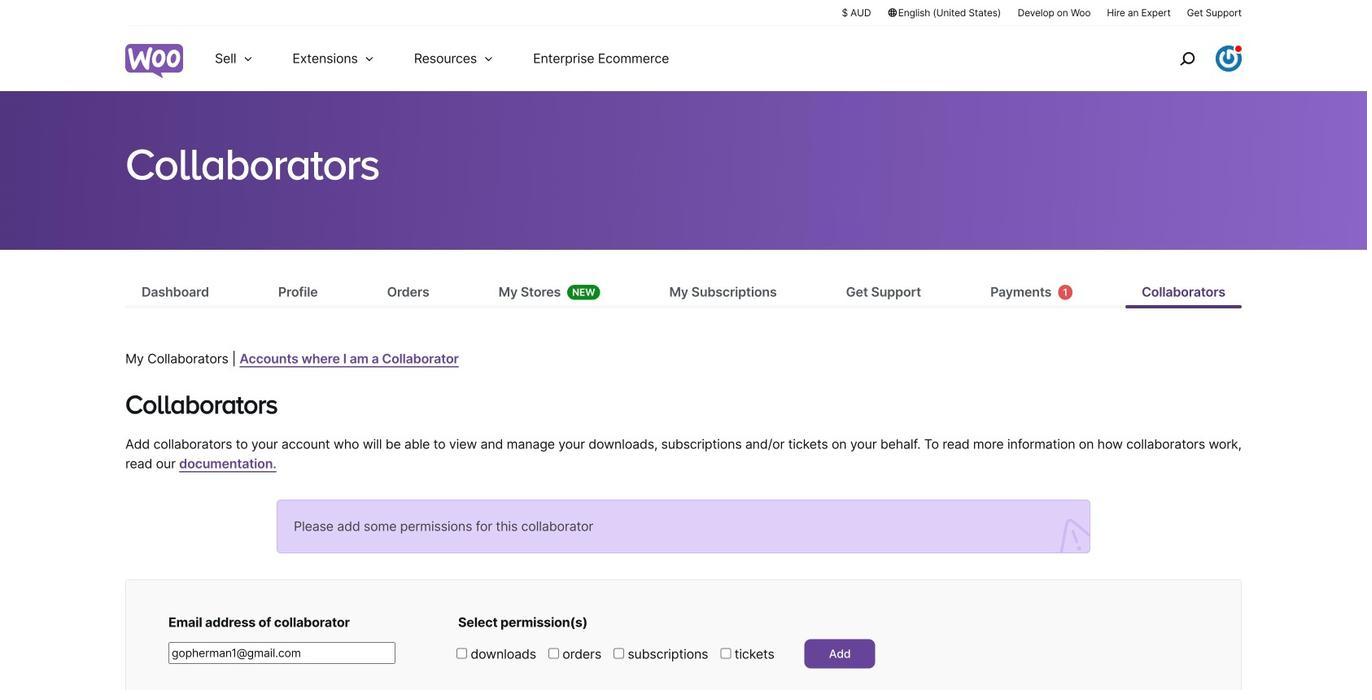 Task type: describe. For each thing, give the bounding box(es) containing it.
search image
[[1174, 46, 1201, 72]]

service navigation menu element
[[1145, 32, 1242, 85]]



Task type: locate. For each thing, give the bounding box(es) containing it.
None checkbox
[[457, 648, 467, 659], [549, 648, 559, 659], [721, 648, 731, 659], [457, 648, 467, 659], [549, 648, 559, 659], [721, 648, 731, 659]]

None checkbox
[[614, 648, 624, 659]]

open account menu image
[[1216, 46, 1242, 72]]



